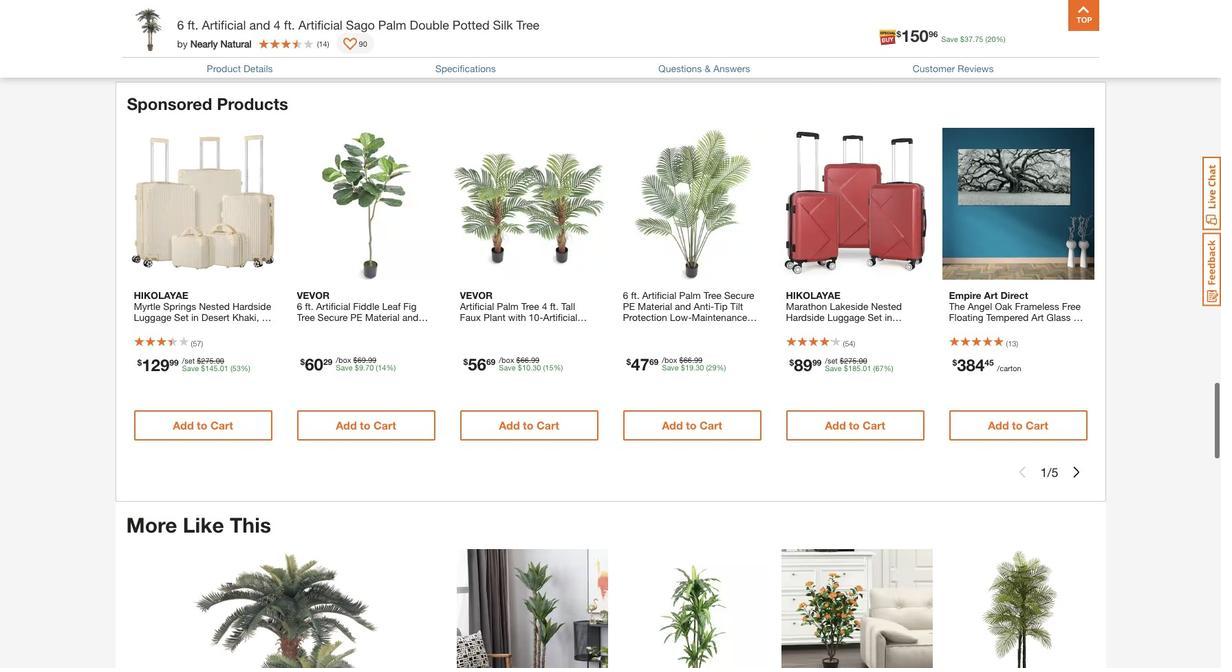 Task type: vqa. For each thing, say whether or not it's contained in the screenshot.
"$ 499 00 $ 736 . 34 Save $ 237 . 34 ( 32 %)"
no



Task type: locate. For each thing, give the bounding box(es) containing it.
1 vertical spatial maintenance
[[297, 334, 352, 345]]

add to cart down $ 47 69 /box $ 66 . 99 save $ 19 . 30 ( 29 %) at the right bottom
[[662, 419, 722, 432]]

0 horizontal spatial piece
[[134, 323, 158, 334]]

- inside hikolayae marathon lakeside nested hardside luggage set in maroon red, 3 piece - tsa compliant
[[879, 323, 883, 334]]

/ for 3
[[1048, 46, 1052, 61]]

99 right 10
[[531, 356, 540, 365]]

coop
[[986, 323, 1010, 334]]

275 inside $ 89 99 /set $ 275 . 00 save $ 185 . 01 ( 67 %)
[[844, 356, 857, 365]]

1 horizontal spatial hikolayae
[[786, 290, 841, 301]]

2 horizontal spatial art
[[1032, 312, 1044, 323]]

( inside $ 89 99 /set $ 275 . 00 save $ 185 . 01 ( 67 %)
[[874, 364, 876, 373]]

0 vertical spatial anti-
[[694, 301, 714, 312]]

in for 89
[[885, 312, 892, 323]]

nearly
[[190, 38, 218, 49]]

159
[[353, 12, 366, 21]]

0 vertical spatial maintenance
[[692, 312, 747, 323]]

1 horizontal spatial -
[[879, 323, 883, 334]]

2 in from the left
[[885, 312, 892, 323]]

30 right 10
[[533, 363, 541, 372]]

/set for 129
[[182, 356, 195, 365]]

add down $ 47 69 /box $ 66 . 99 save $ 19 . 30 ( 29 %) at the right bottom
[[662, 419, 683, 432]]

1 vertical spatial anti-
[[297, 323, 317, 334]]

53
[[232, 364, 241, 373]]

save for 129
[[182, 364, 199, 373]]

66 down the lifelike
[[521, 356, 529, 365]]

save inside "$ 56 69 /box $ 66 . 99 save $ 10 . 30 ( 15 %)"
[[499, 363, 516, 372]]

0 vertical spatial palm
[[378, 17, 406, 32]]

1 horizontal spatial 69
[[486, 357, 496, 367]]

cart for artificial ​palm tree 4 ft. tall faux plant with 10-artificial leaves and moss-covered potting soil lifelike fake tree
[[537, 419, 559, 432]]

to for marathon lakeside nested hardside luggage set in maroon red, 3 piece - tsa compliant
[[849, 419, 860, 432]]

pe up 47
[[623, 301, 635, 312]]

hikolayae for 89
[[786, 290, 841, 301]]

275 down ( 54 )
[[844, 356, 857, 365]]

1 horizontal spatial art
[[984, 290, 998, 301]]

in inside hikolayae myrtle springs nested hardside luggage set in desert khaki, 5 piece - tsa compliant
[[191, 312, 199, 323]]

piece
[[134, 323, 158, 334], [853, 323, 877, 334]]

1 add to cart from the left
[[173, 419, 233, 432]]

1 add to cart button from the left
[[134, 411, 272, 441]]

%) for 129
[[241, 364, 250, 373]]

luggage up 129
[[134, 312, 171, 323]]

2 nested from the left
[[871, 301, 902, 312]]

275 inside $ 129 99 /set $ 275 . 00 save $ 145 . 01 ( 53 %)
[[201, 356, 214, 365]]

empire
[[949, 290, 982, 301]]

this is the first slide image
[[1018, 48, 1029, 59], [1017, 467, 1028, 478]]

tip inside 'vevor 6 ft. artificial fiddle leaf fig tree secure pe material and anti-tip tilt protection low- maintenance faux plant'
[[317, 323, 331, 334]]

myrtle
[[134, 301, 161, 312]]

6 add to cart button from the left
[[949, 411, 1088, 441]]

nested right lakeside
[[871, 301, 902, 312]]

0 horizontal spatial 6
[[177, 17, 184, 32]]

0 horizontal spatial anti-
[[297, 323, 317, 334]]

0 horizontal spatial hardside
[[232, 301, 271, 312]]

ft. right tall
[[631, 290, 640, 301]]

1 horizontal spatial hardside
[[786, 312, 825, 323]]

30 for 47
[[696, 363, 704, 372]]

tip inside 6 ft. artificial palm tree secure pe material and anti-tip tilt protection low-maintenance plant
[[714, 301, 728, 312]]

in right lakeside
[[885, 312, 892, 323]]

vevor left fiddle
[[297, 290, 330, 301]]

3 add to cart button from the left
[[460, 411, 598, 441]]

add to cart button for hikolayae myrtle springs nested hardside luggage set in desert khaki, 5 piece - tsa compliant
[[134, 411, 272, 441]]

1 horizontal spatial tsa
[[886, 323, 904, 334]]

66
[[521, 356, 529, 365], [684, 356, 692, 365]]

66 right 47
[[684, 356, 692, 365]]

1 horizontal spatial faux
[[460, 312, 481, 323]]

2 horizontal spatial 69
[[649, 357, 659, 367]]

1 for 1 / 3
[[1041, 46, 1048, 61]]

30 inside $ 47 69 /box $ 66 . 99 save $ 19 . 30 ( 29 %)
[[696, 363, 704, 372]]

specifications button
[[435, 63, 496, 74], [435, 63, 496, 74]]

1 horizontal spatial nested
[[871, 301, 902, 312]]

2 hikolayae from the left
[[786, 290, 841, 301]]

5 inside hikolayae myrtle springs nested hardside luggage set in desert khaki, 5 piece - tsa compliant
[[262, 312, 267, 323]]

6 cart from the left
[[1026, 419, 1049, 432]]

- inside hikolayae myrtle springs nested hardside luggage set in desert khaki, 5 piece - tsa compliant
[[160, 323, 164, 334]]

low- inside 'vevor 6 ft. artificial fiddle leaf fig tree secure pe material and anti-tip tilt protection low- maintenance faux plant'
[[396, 323, 418, 334]]

artificial inside 'vevor 6 ft. artificial fiddle leaf fig tree secure pe material and anti-tip tilt protection low- maintenance faux plant'
[[316, 301, 350, 312]]

0 horizontal spatial compliant
[[188, 323, 232, 334]]

0 horizontal spatial luggage
[[134, 312, 171, 323]]

plant left with
[[484, 312, 506, 323]]

compliant up ( 57 )
[[188, 323, 232, 334]]

hardside for 89
[[786, 312, 825, 323]]

/box for 47
[[662, 356, 677, 365]]

14 right 70
[[378, 363, 386, 372]]

30 inside "$ 56 69 /box $ 66 . 99 save $ 10 . 30 ( 15 %)"
[[533, 363, 541, 372]]

%) right 185
[[884, 364, 894, 373]]

hardside left lakeside
[[786, 312, 825, 323]]

​palm
[[497, 301, 519, 312]]

1 horizontal spatial material
[[638, 301, 672, 312]]

silk
[[493, 17, 513, 32]]

1 add from the left
[[173, 419, 194, 432]]

vevor inside 'vevor 6 ft. artificial fiddle leaf fig tree secure pe material and anti-tip tilt protection low- maintenance faux plant'
[[297, 290, 330, 301]]

2 - from the left
[[879, 323, 883, 334]]

add to cart button down 145
[[134, 411, 272, 441]]

) down wall at right
[[1017, 339, 1018, 348]]

99 for 56
[[531, 356, 540, 365]]

19 left 81
[[165, 5, 174, 16]]

tsa inside hikolayae marathon lakeside nested hardside luggage set in maroon red, 3 piece - tsa compliant
[[886, 323, 904, 334]]

/box left "9"
[[336, 356, 351, 365]]

vevor artificial ​palm tree 4 ft. tall faux plant with 10-artificial leaves and moss-covered potting soil lifelike fake tree
[[460, 290, 586, 345]]

( right 185
[[874, 364, 876, 373]]

0 horizontal spatial 5
[[262, 312, 267, 323]]

2 add from the left
[[336, 419, 357, 432]]

1 vertical spatial this is the first slide image
[[1017, 467, 1028, 478]]

more like this
[[126, 513, 271, 538]]

to down 10
[[523, 419, 534, 432]]

vevor inside the vevor artificial ​palm tree 4 ft. tall faux plant with 10-artificial leaves and moss-covered potting soil lifelike fake tree
[[460, 290, 493, 301]]

0 horizontal spatial 19
[[165, 5, 174, 16]]

tsa
[[167, 323, 185, 334], [886, 323, 904, 334]]

product details button
[[207, 63, 273, 74], [207, 63, 273, 74]]

66 inside $ 47 69 /box $ 66 . 99 save $ 19 . 30 ( 29 %)
[[684, 356, 692, 365]]

2 horizontal spatial 00
[[859, 356, 867, 365]]

1 vertical spatial 1
[[1041, 465, 1048, 480]]

1 for 1 / 5
[[1041, 465, 1048, 480]]

save inside $ 89 99 /set $ 275 . 00 save $ 185 . 01 ( 67 %)
[[825, 364, 842, 373]]

add down $ 129 99 /set $ 275 . 00 save $ 145 . 01 ( 53 %)
[[173, 419, 194, 432]]

1 horizontal spatial secure
[[724, 290, 755, 301]]

add to cart button down 70
[[297, 411, 435, 441]]

1 hikolayae from the left
[[134, 290, 188, 301]]

3 add to cart from the left
[[499, 419, 559, 432]]

6 add to cart from the left
[[988, 419, 1049, 432]]

99 down the maroon
[[813, 358, 822, 368]]

99 inside "$ 56 69 /box $ 66 . 99 save $ 10 . 30 ( 15 %)"
[[531, 356, 540, 365]]

0 horizontal spatial 3
[[845, 323, 850, 334]]

/box inside $ 60 29 /box $ 69 . 99 save $ 9 . 70 ( 14 %)
[[336, 356, 351, 365]]

the mod greenhouse 67 " artificial variegated dracaena plant in black matte planter's pot image
[[619, 550, 770, 669]]

4 left tall
[[542, 301, 547, 312]]

plant up 47
[[623, 323, 645, 334]]

hardside inside hikolayae marathon lakeside nested hardside luggage set in maroon red, 3 piece - tsa compliant
[[786, 312, 825, 323]]

99 for 60
[[368, 356, 376, 365]]

- up the 67
[[879, 323, 883, 334]]

glass
[[1047, 312, 1071, 323]]

piece up 54
[[853, 323, 877, 334]]

add
[[173, 419, 194, 432], [336, 419, 357, 432], [499, 419, 520, 432], [662, 419, 683, 432], [825, 419, 846, 432], [988, 419, 1009, 432]]

1 horizontal spatial protection
[[623, 312, 667, 323]]

29 left "9"
[[323, 357, 333, 367]]

hikolayae inside hikolayae marathon lakeside nested hardside luggage set in maroon red, 3 piece - tsa compliant
[[786, 290, 841, 301]]

2 /box from the left
[[499, 356, 514, 365]]

tsa inside hikolayae myrtle springs nested hardside luggage set in desert khaki, 5 piece - tsa compliant
[[167, 323, 185, 334]]

0 horizontal spatial /set
[[182, 356, 195, 365]]

secure left marathon
[[724, 290, 755, 301]]

5 add from the left
[[825, 419, 846, 432]]

save left 10
[[499, 363, 516, 372]]

save inside $ 129 99 /set $ 275 . 00 save $ 145 . 01 ( 53 %)
[[182, 364, 199, 373]]

add to cart for hikolayae myrtle springs nested hardside luggage set in desert khaki, 5 piece - tsa compliant
[[173, 419, 233, 432]]

0 vertical spatial faux
[[460, 312, 481, 323]]

natural
[[221, 38, 252, 49]]

1 horizontal spatial 275
[[844, 356, 857, 365]]

piece inside hikolayae marathon lakeside nested hardside luggage set in maroon red, 3 piece - tsa compliant
[[853, 323, 877, 334]]

0 horizontal spatial 14
[[319, 39, 327, 48]]

0 horizontal spatial in
[[191, 312, 199, 323]]

plant inside the vevor artificial ​palm tree 4 ft. tall faux plant with 10-artificial leaves and moss-covered potting soil lifelike fake tree
[[484, 312, 506, 323]]

00 right 159
[[368, 12, 377, 21]]

54
[[845, 339, 853, 348]]

1 horizontal spatial 14
[[378, 363, 386, 372]]

and inside 6 ft. artificial palm tree secure pe material and anti-tip tilt protection low-maintenance plant
[[675, 301, 691, 312]]

$
[[142, 5, 147, 16], [178, 12, 182, 21], [349, 12, 353, 21], [512, 12, 516, 21], [897, 29, 901, 39], [960, 34, 965, 43], [353, 356, 358, 365], [516, 356, 521, 365], [679, 356, 684, 365], [197, 356, 201, 365], [840, 356, 844, 365], [300, 357, 305, 367], [463, 357, 468, 367], [626, 357, 631, 367], [137, 358, 142, 368], [790, 358, 794, 368], [953, 358, 957, 368], [355, 363, 359, 372], [518, 363, 522, 372], [681, 363, 685, 372], [201, 364, 205, 373], [844, 364, 848, 373]]

0 horizontal spatial maintenance
[[297, 334, 352, 345]]

tsa for 89
[[886, 323, 904, 334]]

add down $ 60 29 /box $ 69 . 99 save $ 9 . 70 ( 14 %)
[[336, 419, 357, 432]]

49
[[192, 12, 201, 21]]

3 inside hikolayae marathon lakeside nested hardside luggage set in maroon red, 3 piece - tsa compliant
[[845, 323, 850, 334]]

customer reviews button
[[913, 63, 994, 74], [913, 63, 994, 74]]

1 to from the left
[[197, 419, 207, 432]]

in left desert
[[191, 312, 199, 323]]

luggage inside hikolayae marathon lakeside nested hardside luggage set in maroon red, 3 piece - tsa compliant
[[828, 312, 865, 323]]

0 horizontal spatial pe
[[350, 312, 363, 323]]

01 left 53
[[220, 364, 228, 373]]

6 inside 'vevor 6 ft. artificial fiddle leaf fig tree secure pe material and anti-tip tilt protection low- maintenance faux plant'
[[297, 301, 302, 312]]

1 /set from the left
[[182, 356, 195, 365]]

0 horizontal spatial faux
[[355, 334, 376, 345]]

compliant inside hikolayae myrtle springs nested hardside luggage set in desert khaki, 5 piece - tsa compliant
[[188, 323, 232, 334]]

0 horizontal spatial palm
[[378, 17, 406, 32]]

) for 89
[[853, 339, 855, 348]]

99 inside $ 47 69 /box $ 66 . 99 save $ 19 . 30 ( 29 %)
[[694, 356, 703, 365]]

4 add from the left
[[662, 419, 683, 432]]

save inside $ 47 69 /box $ 66 . 99 save $ 19 . 30 ( 29 %)
[[662, 363, 679, 372]]

anti- inside 6 ft. artificial palm tree secure pe material and anti-tip tilt protection low-maintenance plant
[[694, 301, 714, 312]]

/box
[[336, 356, 351, 365], [499, 356, 514, 365], [662, 356, 677, 365]]

and down ​palm
[[493, 323, 509, 334]]

( up $ 129 99 /set $ 275 . 00 save $ 145 . 01 ( 53 %)
[[191, 339, 193, 348]]

0 vertical spatial secure
[[724, 290, 755, 301]]

0 horizontal spatial 66
[[521, 356, 529, 365]]

add to cart button down 185
[[786, 411, 924, 441]]

wall
[[1012, 323, 1030, 334]]

1 vertical spatial 4
[[542, 301, 547, 312]]

to for artificial ​palm tree 4 ft. tall faux plant with 10-artificial leaves and moss-covered potting soil lifelike fake tree
[[523, 419, 534, 432]]

save inside $ 60 29 /box $ 69 . 99 save $ 9 . 70 ( 14 %)
[[336, 363, 353, 372]]

29
[[323, 357, 333, 367], [708, 363, 717, 372]]

customer
[[913, 63, 955, 74]]

2 horizontal spatial plant
[[623, 323, 645, 334]]

in inside hikolayae marathon lakeside nested hardside luggage set in maroon red, 3 piece - tsa compliant
[[885, 312, 892, 323]]

add for vevor artificial ​palm tree 4 ft. tall faux plant with 10-artificial leaves and moss-covered potting soil lifelike fake tree
[[499, 419, 520, 432]]

protection up 47
[[623, 312, 667, 323]]

1 vevor from the left
[[297, 290, 330, 301]]

maintenance inside 'vevor 6 ft. artificial fiddle leaf fig tree secure pe material and anti-tip tilt protection low- maintenance faux plant'
[[297, 334, 352, 345]]

1 vertical spatial faux
[[355, 334, 376, 345]]

1 horizontal spatial 6
[[297, 301, 302, 312]]

myrtle springs nested hardside luggage set in desert khaki, 5 piece - tsa compliant image
[[127, 128, 279, 280]]

2 horizontal spatial 6
[[623, 290, 628, 301]]

/box inside "$ 56 69 /box $ 66 . 99 save $ 10 . 30 ( 15 %)"
[[499, 356, 514, 365]]

save for 56
[[499, 363, 516, 372]]

1 horizontal spatial 01
[[863, 364, 871, 373]]

0 horizontal spatial /box
[[336, 356, 351, 365]]

more
[[126, 513, 177, 538]]

1 set from the left
[[174, 312, 189, 323]]

add to cart button
[[134, 411, 272, 441], [297, 411, 435, 441], [460, 411, 598, 441], [623, 411, 761, 441], [786, 411, 924, 441], [949, 411, 1088, 441]]

5 cart from the left
[[863, 419, 885, 432]]

119
[[309, 3, 337, 23]]

add to cart button down 10
[[460, 411, 598, 441]]

0 vertical spatial 3
[[1052, 46, 1059, 61]]

1 cart from the left
[[211, 419, 233, 432]]

vevor up leaves
[[460, 290, 493, 301]]

2 01 from the left
[[863, 364, 871, 373]]

99 left 145
[[169, 358, 179, 368]]

)
[[327, 39, 329, 48], [201, 339, 203, 348], [853, 339, 855, 348], [1017, 339, 1018, 348]]

69 inside $ 47 69 /box $ 66 . 99 save $ 19 . 30 ( 29 %)
[[649, 357, 659, 367]]

1 horizontal spatial 29
[[708, 363, 717, 372]]

tree inside 'vevor 6 ft. artificial fiddle leaf fig tree secure pe material and anti-tip tilt protection low- maintenance faux plant'
[[297, 312, 315, 323]]

to down 185
[[849, 419, 860, 432]]

vevor for 56
[[460, 290, 493, 301]]

0 horizontal spatial 275
[[201, 356, 214, 365]]

- for 89
[[879, 323, 883, 334]]

2 to from the left
[[360, 419, 371, 432]]

0 vertical spatial tilt
[[730, 301, 743, 312]]

0 horizontal spatial tilt
[[333, 323, 346, 334]]

hardside inside hikolayae myrtle springs nested hardside luggage set in desert khaki, 5 piece - tsa compliant
[[232, 301, 271, 312]]

$ 47 69 /box $ 66 . 99 save $ 19 . 30 ( 29 %)
[[626, 355, 726, 374]]

next slide image
[[1072, 48, 1083, 59], [1071, 467, 1082, 478]]

hardside for 129
[[232, 301, 271, 312]]

%) inside $ 129 99 /set $ 275 . 00 save $ 145 . 01 ( 53 %)
[[241, 364, 250, 373]]

69 down 6 ft. artificial palm tree secure pe material and anti-tip tilt protection low-maintenance plant
[[649, 357, 659, 367]]

anti-
[[694, 301, 714, 312], [297, 323, 317, 334]]

. inside $ 65 19 $ 81 . 49
[[190, 12, 192, 21]]

save left 145
[[182, 364, 199, 373]]

this is the first slide image for 1 / 5
[[1017, 467, 1028, 478]]

%) inside $ 47 69 /box $ 66 . 99 save $ 19 . 30 ( 29 %)
[[717, 363, 726, 372]]

material
[[638, 301, 672, 312], [365, 312, 400, 323]]

4 cart from the left
[[700, 419, 722, 432]]

1 horizontal spatial tilt
[[730, 301, 743, 312]]

1 vertical spatial palm
[[679, 290, 701, 301]]

art right wall at right
[[1032, 312, 1044, 323]]

66 for 47
[[684, 356, 692, 365]]

%) down fake on the left
[[554, 363, 563, 372]]

2 add to cart button from the left
[[297, 411, 435, 441]]

( down the coop
[[1006, 339, 1008, 348]]

set inside hikolayae marathon lakeside nested hardside luggage set in maroon red, 3 piece - tsa compliant
[[868, 312, 882, 323]]

2 piece from the left
[[853, 323, 877, 334]]

66 inside "$ 56 69 /box $ 66 . 99 save $ 10 . 30 ( 15 %)"
[[521, 356, 529, 365]]

/set for 89
[[825, 356, 838, 365]]

30 for 56
[[533, 363, 541, 372]]

89
[[794, 356, 813, 375]]

69 down soil
[[486, 357, 496, 367]]

art
[[984, 290, 998, 301], [1032, 312, 1044, 323], [971, 323, 983, 334]]

1 horizontal spatial /set
[[825, 356, 838, 365]]

0 vertical spatial /
[[1048, 46, 1052, 61]]

6 add from the left
[[988, 419, 1009, 432]]

0 vertical spatial this is the first slide image
[[1018, 48, 1029, 59]]

1 horizontal spatial compliant
[[786, 334, 830, 345]]

next slide image right the 1 / 3
[[1072, 48, 1083, 59]]

/box for 60
[[336, 356, 351, 365]]

save left 185
[[825, 364, 842, 373]]

0 horizontal spatial 4
[[274, 17, 281, 32]]

1 luggage from the left
[[134, 312, 171, 323]]

1 horizontal spatial tip
[[714, 301, 728, 312]]

6 to from the left
[[1012, 419, 1023, 432]]

faux inside 'vevor 6 ft. artificial fiddle leaf fig tree secure pe material and anti-tip tilt protection low- maintenance faux plant'
[[355, 334, 376, 345]]

( inside $ 60 29 /box $ 69 . 99 save $ 9 . 70 ( 14 %)
[[376, 363, 378, 372]]

to down 145
[[197, 419, 207, 432]]

5 add to cart button from the left
[[786, 411, 924, 441]]

01 inside $ 129 99 /set $ 275 . 00 save $ 145 . 01 ( 53 %)
[[220, 364, 228, 373]]

%) right 70
[[386, 363, 396, 372]]

the angel oak frameless free floating tempered art glass by ead art coop wall ar image
[[942, 128, 1094, 280]]

/set inside $ 129 99 /set $ 275 . 00 save $ 145 . 01 ( 53 %)
[[182, 356, 195, 365]]

69 down 'vevor 6 ft. artificial fiddle leaf fig tree secure pe material and anti-tip tilt protection low- maintenance faux plant'
[[358, 356, 366, 365]]

cart for marathon lakeside nested hardside luggage set in maroon red, 3 piece - tsa compliant
[[863, 419, 885, 432]]

0 horizontal spatial hikolayae
[[134, 290, 188, 301]]

01 left the 67
[[863, 364, 871, 373]]

2 275 from the left
[[844, 356, 857, 365]]

1 horizontal spatial 4
[[542, 301, 547, 312]]

add to cart button down $ 47 69 /box $ 66 . 99 save $ 19 . 30 ( 29 %) at the right bottom
[[623, 411, 761, 441]]

2 tsa from the left
[[886, 323, 904, 334]]

01
[[220, 364, 228, 373], [863, 364, 871, 373]]

99 inside $ 60 29 /box $ 69 . 99 save $ 9 . 70 ( 14 %)
[[368, 356, 376, 365]]

145
[[205, 364, 218, 373]]

1 275 from the left
[[201, 356, 214, 365]]

/box inside $ 47 69 /box $ 66 . 99 save $ 19 . 30 ( 29 %)
[[662, 356, 677, 365]]

0 horizontal spatial vevor
[[297, 290, 330, 301]]

this is the first slide image left the 1 / 3
[[1018, 48, 1029, 59]]

hikolayae myrtle springs nested hardside luggage set in desert khaki, 5 piece - tsa compliant
[[134, 290, 271, 334]]

2 set from the left
[[868, 312, 882, 323]]

00 inside $ 129 99 /set $ 275 . 00 save $ 145 . 01 ( 53 %)
[[216, 356, 224, 365]]

0 horizontal spatial nested
[[199, 301, 230, 312]]

( inside "$ 56 69 /box $ 66 . 99 save $ 10 . 30 ( 15 %)"
[[543, 363, 545, 372]]

1 horizontal spatial 30
[[696, 363, 704, 372]]

275 for 129
[[201, 356, 214, 365]]

0 vertical spatial 19
[[165, 5, 174, 16]]

%) right 75
[[996, 34, 1006, 43]]

3 cart from the left
[[537, 419, 559, 432]]

save for 89
[[825, 364, 842, 373]]

0 vertical spatial 1
[[1041, 46, 1048, 61]]

0 horizontal spatial secure
[[318, 312, 348, 323]]

compliant up 89
[[786, 334, 830, 345]]

2 cart from the left
[[374, 419, 396, 432]]

compliant inside hikolayae marathon lakeside nested hardside luggage set in maroon red, 3 piece - tsa compliant
[[786, 334, 830, 345]]

%) down 6 ft. artificial palm tree secure pe material and anti-tip tilt protection low-maintenance plant link
[[717, 363, 726, 372]]

( right 145
[[230, 364, 232, 373]]

plant down leaf
[[379, 334, 401, 345]]

set inside hikolayae myrtle springs nested hardside luggage set in desert khaki, 5 piece - tsa compliant
[[174, 312, 189, 323]]

1 tsa from the left
[[167, 323, 185, 334]]

1 /box from the left
[[336, 356, 351, 365]]

ft. left fiddle
[[305, 301, 314, 312]]

save for 60
[[336, 363, 353, 372]]

protection down fiddle
[[349, 323, 393, 334]]

47
[[631, 355, 649, 374]]

khaki,
[[232, 312, 259, 323]]

add to cart button up the 1 / 5
[[949, 411, 1088, 441]]

hikolayae for 129
[[134, 290, 188, 301]]

set
[[174, 312, 189, 323], [868, 312, 882, 323]]

275 down 57 on the bottom left
[[201, 356, 214, 365]]

anti- inside 'vevor 6 ft. artificial fiddle leaf fig tree secure pe material and anti-tip tilt protection low- maintenance faux plant'
[[297, 323, 317, 334]]

1 horizontal spatial 66
[[684, 356, 692, 365]]

next slide image right the 1 / 5
[[1071, 467, 1082, 478]]

2 66 from the left
[[684, 356, 692, 365]]

add for empire art direct the angel oak frameless free floating tempered art glass by ead art coop wall ar
[[988, 419, 1009, 432]]

99 inside $ 129 99 /set $ 275 . 00 save $ 145 . 01 ( 53 %)
[[169, 358, 179, 368]]

to for the angel oak frameless free floating tempered art glass by ead art coop wall ar
[[1012, 419, 1023, 432]]

1 horizontal spatial set
[[868, 312, 882, 323]]

0 horizontal spatial plant
[[379, 334, 401, 345]]

1 vertical spatial next slide image
[[1071, 467, 1082, 478]]

0 horizontal spatial set
[[174, 312, 189, 323]]

6 inside 6 ft. artificial palm tree secure pe material and anti-tip tilt protection low-maintenance plant
[[623, 290, 628, 301]]

2 30 from the left
[[696, 363, 704, 372]]

hikolayae
[[134, 290, 188, 301], [786, 290, 841, 301]]

) up $ 129 99 /set $ 275 . 00 save $ 145 . 01 ( 53 %)
[[201, 339, 203, 348]]

( right 10
[[543, 363, 545, 372]]

hikolayae inside hikolayae myrtle springs nested hardside luggage set in desert khaki, 5 piece - tsa compliant
[[134, 290, 188, 301]]

set left desert
[[174, 312, 189, 323]]

- down myrtle on the left of the page
[[160, 323, 164, 334]]

2 horizontal spatial /box
[[662, 356, 677, 365]]

19 right 47
[[685, 363, 694, 372]]

29 inside $ 47 69 /box $ 66 . 99 save $ 19 . 30 ( 29 %)
[[708, 363, 717, 372]]

%) for 89
[[884, 364, 894, 373]]

1 horizontal spatial anti-
[[694, 301, 714, 312]]

/box left 10
[[499, 356, 514, 365]]

/set left 185
[[825, 356, 838, 365]]

2 luggage from the left
[[828, 312, 865, 323]]

add to cart down 185
[[825, 419, 885, 432]]

14 left display icon
[[319, 39, 327, 48]]

5 to from the left
[[849, 419, 860, 432]]

1 horizontal spatial 19
[[685, 363, 694, 372]]

1 horizontal spatial piece
[[853, 323, 877, 334]]

0 horizontal spatial low-
[[396, 323, 418, 334]]

piece for 89
[[853, 323, 877, 334]]

$ inside $ 150 96
[[897, 29, 901, 39]]

nested
[[199, 301, 230, 312], [871, 301, 902, 312]]

%) inside $ 89 99 /set $ 275 . 00 save $ 185 . 01 ( 67 %)
[[884, 364, 894, 373]]

by right 'glass'
[[1074, 312, 1084, 323]]

material up 47
[[638, 301, 672, 312]]

0 vertical spatial 4
[[274, 17, 281, 32]]

99 inside $ 89 99 /set $ 275 . 00 save $ 185 . 01 ( 67 %)
[[813, 358, 822, 368]]

nested for 89
[[871, 301, 902, 312]]

artificial inside 6 ft. artificial palm tree secure pe material and anti-tip tilt protection low-maintenance plant
[[642, 290, 677, 301]]

and right leaf
[[402, 312, 419, 323]]

4 left 119 at the left top of the page
[[274, 17, 281, 32]]

by
[[177, 38, 188, 49], [1074, 312, 1084, 323]]

1 horizontal spatial 00
[[368, 12, 377, 21]]

angel
[[968, 301, 992, 312]]

1 vertical spatial by
[[1074, 312, 1084, 323]]

piece inside hikolayae myrtle springs nested hardside luggage set in desert khaki, 5 piece - tsa compliant
[[134, 323, 158, 334]]

0 horizontal spatial material
[[365, 312, 400, 323]]

to
[[197, 419, 207, 432], [360, 419, 371, 432], [523, 419, 534, 432], [686, 419, 697, 432], [849, 419, 860, 432], [1012, 419, 1023, 432]]

10
[[522, 363, 531, 372]]

1 nested from the left
[[199, 301, 230, 312]]

6 left 49
[[177, 17, 184, 32]]

add down $ 89 99 /set $ 275 . 00 save $ 185 . 01 ( 67 %)
[[825, 419, 846, 432]]

/set inside $ 89 99 /set $ 275 . 00 save $ 185 . 01 ( 67 %)
[[825, 356, 838, 365]]

0 vertical spatial tip
[[714, 301, 728, 312]]

protection inside 6 ft. artificial palm tree secure pe material and anti-tip tilt protection low-maintenance plant
[[623, 312, 667, 323]]

material left fig
[[365, 312, 400, 323]]

art left "direct"
[[984, 290, 998, 301]]

faux up potting
[[460, 312, 481, 323]]

with
[[508, 312, 526, 323]]

4 inside the vevor artificial ​palm tree 4 ft. tall faux plant with 10-artificial leaves and moss-covered potting soil lifelike fake tree
[[542, 301, 547, 312]]

69 inside $ 60 29 /box $ 69 . 99 save $ 9 . 70 ( 14 %)
[[358, 356, 366, 365]]

tree
[[516, 17, 540, 32], [704, 290, 722, 301], [521, 301, 539, 312], [297, 312, 315, 323], [568, 334, 586, 345]]

1 / 3
[[1041, 46, 1059, 61]]

1 horizontal spatial plant
[[484, 312, 506, 323]]

3
[[1052, 46, 1059, 61], [845, 323, 850, 334]]

material inside 'vevor 6 ft. artificial fiddle leaf fig tree secure pe material and anti-tip tilt protection low- maintenance faux plant'
[[365, 312, 400, 323]]

luggage inside hikolayae myrtle springs nested hardside luggage set in desert khaki, 5 piece - tsa compliant
[[134, 312, 171, 323]]

tilt inside 'vevor 6 ft. artificial fiddle leaf fig tree secure pe material and anti-tip tilt protection low- maintenance faux plant'
[[333, 323, 346, 334]]

1 horizontal spatial 5
[[1052, 465, 1059, 480]]

2 vevor from the left
[[460, 290, 493, 301]]

1 horizontal spatial palm
[[679, 290, 701, 301]]

%) inside $ 60 29 /box $ 69 . 99 save $ 9 . 70 ( 14 %)
[[386, 363, 396, 372]]

/box for 56
[[499, 356, 514, 365]]

3 to from the left
[[523, 419, 534, 432]]

1 30 from the left
[[533, 363, 541, 372]]

fiddle
[[353, 301, 380, 312]]

6 ft. artificial palm tree secure pe material and anti-tip tilt protection low-maintenance plant
[[623, 290, 755, 334]]

/
[[1048, 46, 1052, 61], [1048, 465, 1052, 480]]

1 01 from the left
[[220, 364, 228, 373]]

nested inside hikolayae myrtle springs nested hardside luggage set in desert khaki, 5 piece - tsa compliant
[[199, 301, 230, 312]]

maintenance up 60
[[297, 334, 352, 345]]

1 vertical spatial /
[[1048, 465, 1052, 480]]

30
[[533, 363, 541, 372], [696, 363, 704, 372]]

) up 185
[[853, 339, 855, 348]]

vevor 6 ft. artificial fiddle leaf fig tree secure pe material and anti-tip tilt protection low- maintenance faux plant
[[297, 290, 419, 345]]

-
[[160, 323, 164, 334], [879, 323, 883, 334]]

2 add to cart from the left
[[336, 419, 396, 432]]

1 in from the left
[[191, 312, 199, 323]]

5 add to cart from the left
[[825, 419, 885, 432]]

and up $ 47 69 /box $ 66 . 99 save $ 19 . 30 ( 29 %) at the right bottom
[[675, 301, 691, 312]]

faux
[[460, 312, 481, 323], [355, 334, 376, 345]]

2 /set from the left
[[825, 356, 838, 365]]

3 add from the left
[[499, 419, 520, 432]]

4 add to cart from the left
[[662, 419, 722, 432]]

sponsored
[[127, 94, 212, 113]]

ft.
[[188, 17, 199, 32], [284, 17, 295, 32], [631, 290, 640, 301], [305, 301, 314, 312], [550, 301, 559, 312]]

anti- up 60
[[297, 323, 317, 334]]

1 66 from the left
[[521, 356, 529, 365]]

and
[[249, 17, 270, 32], [675, 301, 691, 312], [402, 312, 419, 323], [493, 323, 509, 334]]

this
[[230, 513, 271, 538]]

0 horizontal spatial tip
[[317, 323, 331, 334]]

1 horizontal spatial pe
[[623, 301, 635, 312]]

0 horizontal spatial 29
[[323, 357, 333, 367]]

185
[[848, 364, 861, 373]]

69 inside "$ 56 69 /box $ 66 . 99 save $ 10 . 30 ( 15 %)"
[[486, 357, 496, 367]]

19
[[165, 5, 174, 16], [685, 363, 694, 372]]

29 inside $ 60 29 /box $ 69 . 99 save $ 9 . 70 ( 14 %)
[[323, 357, 333, 367]]

1 - from the left
[[160, 323, 164, 334]]

nested for 129
[[199, 301, 230, 312]]

01 inside $ 89 99 /set $ 275 . 00 save $ 185 . 01 ( 67 %)
[[863, 364, 871, 373]]

0 vertical spatial next slide image
[[1072, 48, 1083, 59]]

maintenance
[[692, 312, 747, 323], [297, 334, 352, 345]]

30 down 6 ft. artificial palm tree secure pe material and anti-tip tilt protection low-maintenance plant link
[[696, 363, 704, 372]]

1 piece from the left
[[134, 323, 158, 334]]

0 horizontal spatial 00
[[216, 356, 224, 365]]

secure left fiddle
[[318, 312, 348, 323]]

add to cart down 10
[[499, 419, 559, 432]]

add to cart down 145
[[173, 419, 233, 432]]

0 horizontal spatial 69
[[358, 356, 366, 365]]

3 /box from the left
[[662, 356, 677, 365]]



Task type: describe. For each thing, give the bounding box(es) containing it.
) for 129
[[201, 339, 203, 348]]

69 for 47
[[649, 357, 659, 367]]

product
[[207, 63, 241, 74]]

main product image image
[[132, 547, 446, 669]]

to for 6 ft. artificial fiddle leaf fig tree secure pe material and anti-tip tilt protection low- maintenance faux plant
[[360, 419, 371, 432]]

questions & answers
[[658, 63, 750, 74]]

add to cart for empire art direct the angel oak frameless free floating tempered art glass by ead art coop wall ar
[[988, 419, 1049, 432]]

$ 129 99 /set $ 275 . 00 save $ 145 . 01 ( 53 %)
[[137, 356, 250, 375]]

by inside empire art direct the angel oak frameless free floating tempered art glass by ead art coop wall ar
[[1074, 312, 1084, 323]]

sago
[[346, 17, 375, 32]]

40 in. green and yellow indoor outdoor decorative artificial camellia tree in pot, other faux fake tree plant image
[[781, 550, 933, 669]]

70
[[365, 363, 374, 372]]

tsa for 129
[[167, 323, 185, 334]]

00 for 89
[[859, 356, 867, 365]]

faux inside the vevor artificial ​palm tree 4 ft. tall faux plant with 10-artificial leaves and moss-covered potting soil lifelike fake tree
[[460, 312, 481, 323]]

0 vertical spatial 14
[[319, 39, 327, 48]]

ft. up 'nearly'
[[188, 17, 199, 32]]

secure inside 'vevor 6 ft. artificial fiddle leaf fig tree secure pe material and anti-tip tilt protection low- maintenance faux plant'
[[318, 312, 348, 323]]

covered
[[539, 323, 576, 334]]

$ 384 45 /carton
[[953, 356, 1022, 375]]

4 to from the left
[[686, 419, 697, 432]]

169
[[516, 12, 529, 21]]

in for 129
[[191, 312, 199, 323]]

feedback link image
[[1203, 233, 1221, 307]]

hikolayae marathon lakeside nested hardside luggage set in maroon red, 3 piece - tsa compliant
[[786, 290, 904, 345]]

add for vevor 6 ft. artificial fiddle leaf fig tree secure pe material and anti-tip tilt protection low- maintenance faux plant
[[336, 419, 357, 432]]

0 horizontal spatial art
[[971, 323, 983, 334]]

display image
[[343, 38, 357, 52]]

plant inside 6 ft. artificial palm tree secure pe material and anti-tip tilt protection low-maintenance plant
[[623, 323, 645, 334]]

compliant for 89
[[786, 334, 830, 345]]

fake
[[545, 334, 566, 345]]

oak
[[995, 301, 1013, 312]]

this is the first slide image for 1 / 3
[[1018, 48, 1029, 59]]

19 inside $ 65 19 $ 81 . 49
[[165, 5, 174, 16]]

frameless
[[1015, 301, 1059, 312]]

products
[[217, 94, 288, 113]]

60 in. h dracaena artificial tree with realistic leaves and black plastic pot image
[[457, 550, 608, 669]]

%) for 60
[[386, 363, 396, 372]]

37
[[965, 34, 973, 43]]

next slide image for 3
[[1072, 48, 1083, 59]]

66 for 56
[[521, 356, 529, 365]]

$ 65 19 $ 81 . 49
[[142, 3, 201, 23]]

double
[[410, 17, 449, 32]]

$ 60 29 /box $ 69 . 99 save $ 9 . 70 ( 14 %)
[[300, 355, 396, 374]]

6 ft. artificial palm tree secure pe material and anti-tip tilt protection low-maintenance plant image
[[616, 128, 768, 280]]

14 inside $ 60 29 /box $ 69 . 99 save $ 9 . 70 ( 14 %)
[[378, 363, 386, 372]]

pe inside 6 ft. artificial palm tree secure pe material and anti-tip tilt protection low-maintenance plant
[[623, 301, 635, 312]]

tall
[[561, 301, 575, 312]]

20
[[988, 34, 996, 43]]

&
[[705, 63, 711, 74]]

empire art direct the angel oak frameless free floating tempered art glass by ead art coop wall ar
[[949, 290, 1084, 334]]

add for hikolayae myrtle springs nested hardside luggage set in desert khaki, 5 piece - tsa compliant
[[173, 419, 194, 432]]

$ 150 96
[[897, 26, 938, 45]]

6 for 6 ft. artificial and 4 ft. artificial sago palm double potted silk tree
[[177, 17, 184, 32]]

/ for 5
[[1048, 465, 1052, 480]]

product details
[[207, 63, 273, 74]]

150
[[901, 26, 929, 45]]

65
[[147, 3, 165, 23]]

99 for 47
[[694, 356, 703, 365]]

( inside $ 47 69 /box $ 66 . 99 save $ 19 . 30 ( 29 %)
[[706, 363, 708, 372]]

( 13 )
[[1006, 339, 1018, 348]]

add to cart for vevor 6 ft. artificial fiddle leaf fig tree secure pe material and anti-tip tilt protection low- maintenance faux plant
[[336, 419, 396, 432]]

secure inside 6 ft. artificial palm tree secure pe material and anti-tip tilt protection low-maintenance plant
[[724, 290, 755, 301]]

cart for the angel oak frameless free floating tempered art glass by ead art coop wall ar
[[1026, 419, 1049, 432]]

set for 89
[[868, 312, 882, 323]]

compliant for 129
[[188, 323, 232, 334]]

protection inside 'vevor 6 ft. artificial fiddle leaf fig tree secure pe material and anti-tip tilt protection low- maintenance faux plant'
[[349, 323, 393, 334]]

floating
[[949, 312, 984, 323]]

add to cart button for empire art direct the angel oak frameless free floating tempered art glass by ead art coop wall ar
[[949, 411, 1088, 441]]

ft. left 119 at the left top of the page
[[284, 17, 295, 32]]

palm inside 6 ft. artificial palm tree secure pe material and anti-tip tilt protection low-maintenance plant
[[679, 290, 701, 301]]

moss-
[[512, 323, 539, 334]]

add for hikolayae marathon lakeside nested hardside luggage set in maroon red, 3 piece - tsa compliant
[[825, 419, 846, 432]]

60
[[305, 355, 323, 374]]

6 ft. artificial and 4 ft. artificial sago palm double potted silk tree
[[177, 17, 540, 32]]

( 14 )
[[317, 39, 329, 48]]

free
[[1062, 301, 1081, 312]]

ar
[[1033, 323, 1043, 334]]

maintenance inside 6 ft. artificial palm tree secure pe material and anti-tip tilt protection low-maintenance plant
[[692, 312, 747, 323]]

add to cart for vevor artificial ​palm tree 4 ft. tall faux plant with 10-artificial leaves and moss-covered potting soil lifelike fake tree
[[499, 419, 559, 432]]

123
[[471, 3, 499, 23]]

luggage for 89
[[828, 312, 865, 323]]

reviews
[[958, 63, 994, 74]]

tilt inside 6 ft. artificial palm tree secure pe material and anti-tip tilt protection low-maintenance plant
[[730, 301, 743, 312]]

4 for tree
[[542, 301, 547, 312]]

10-
[[529, 312, 543, 323]]

tree inside 6 ft. artificial palm tree secure pe material and anti-tip tilt protection low-maintenance plant
[[704, 290, 722, 301]]

plant inside 'vevor 6 ft. artificial fiddle leaf fig tree secure pe material and anti-tip tilt protection low- maintenance faux plant'
[[379, 334, 401, 345]]

live chat image
[[1203, 157, 1221, 231]]

$ 159 00
[[349, 12, 377, 21]]

( up $ 89 99 /set $ 275 . 00 save $ 185 . 01 ( 67 %)
[[843, 339, 845, 348]]

soil
[[494, 334, 510, 345]]

and up natural
[[249, 17, 270, 32]]

sponsored products
[[127, 94, 288, 113]]

( right 75
[[986, 34, 988, 43]]

add to cart button for vevor 6 ft. artificial fiddle leaf fig tree secure pe material and anti-tip tilt protection low- maintenance faux plant
[[297, 411, 435, 441]]

pe inside 'vevor 6 ft. artificial fiddle leaf fig tree secure pe material and anti-tip tilt protection low- maintenance faux plant'
[[350, 312, 363, 323]]

luggage for 129
[[134, 312, 171, 323]]

ead
[[949, 323, 968, 334]]

1 horizontal spatial 3
[[1052, 46, 1059, 61]]

low- inside 6 ft. artificial palm tree secure pe material and anti-tip tilt protection low-maintenance plant
[[670, 312, 692, 323]]

material inside 6 ft. artificial palm tree secure pe material and anti-tip tilt protection low-maintenance plant
[[638, 301, 672, 312]]

%) for 47
[[717, 363, 726, 372]]

direct
[[1001, 290, 1028, 301]]

90 button
[[336, 33, 374, 54]]

6 ft. artificial palm tree secure pe material and anti-tip tilt protection low-maintenance plant link
[[623, 290, 761, 334]]

desert
[[201, 312, 230, 323]]

/carton
[[997, 364, 1022, 373]]

red,
[[822, 323, 842, 334]]

like
[[183, 513, 224, 538]]

lifelike
[[512, 334, 542, 345]]

marathon
[[786, 301, 827, 312]]

4 add to cart button from the left
[[623, 411, 761, 441]]

6 for 6 ft. artificial palm tree secure pe material and anti-tip tilt protection low-maintenance plant
[[623, 290, 628, 301]]

$ 56 69 /box $ 66 . 99 save $ 10 . 30 ( 15 %)
[[463, 355, 563, 374]]

and inside the vevor artificial ​palm tree 4 ft. tall faux plant with 10-artificial leaves and moss-covered potting soil lifelike fake tree
[[493, 323, 509, 334]]

save $ 37 . 75 ( 20 %)
[[942, 34, 1006, 43]]

details
[[244, 63, 273, 74]]

19 inside $ 47 69 /box $ 66 . 99 save $ 19 . 30 ( 29 %)
[[685, 363, 694, 372]]

indoor and outdoor 7 ft. artificial double robellini palm tree uv resistant image
[[944, 550, 1095, 669]]

piece for 129
[[134, 323, 158, 334]]

57
[[193, 339, 201, 348]]

275 for 89
[[844, 356, 857, 365]]

product image image
[[126, 7, 170, 52]]

( down 119 at the left top of the page
[[317, 39, 319, 48]]

add to cart button for hikolayae marathon lakeside nested hardside luggage set in maroon red, 3 piece - tsa compliant
[[786, 411, 924, 441]]

lakeside
[[830, 301, 869, 312]]

1 vertical spatial 5
[[1052, 465, 1059, 480]]

leaf
[[382, 301, 401, 312]]

$ inside $ 384 45 /carton
[[953, 358, 957, 368]]

tempered
[[986, 312, 1029, 323]]

ft. inside 6 ft. artificial palm tree secure pe material and anti-tip tilt protection low-maintenance plant
[[631, 290, 640, 301]]

customer reviews
[[913, 63, 994, 74]]

and inside 'vevor 6 ft. artificial fiddle leaf fig tree secure pe material and anti-tip tilt protection low- maintenance faux plant'
[[402, 312, 419, 323]]

artificial ​palm tree 4 ft. tall faux plant with 10-artificial leaves and moss-covered potting soil lifelike fake tree image
[[453, 128, 605, 280]]

81
[[182, 12, 190, 21]]

4 for and
[[274, 17, 281, 32]]

) for 384
[[1017, 339, 1018, 348]]

save right 96
[[942, 34, 958, 43]]

ft. inside the vevor artificial ​palm tree 4 ft. tall faux plant with 10-artificial leaves and moss-covered potting soil lifelike fake tree
[[550, 301, 559, 312]]

15
[[545, 363, 554, 372]]

potted
[[453, 17, 490, 32]]

top button
[[1068, 0, 1099, 31]]

vevor for 60
[[297, 290, 330, 301]]

add to cart for hikolayae marathon lakeside nested hardside luggage set in maroon red, 3 piece - tsa compliant
[[825, 419, 885, 432]]

69 for 56
[[486, 357, 496, 367]]

75
[[975, 34, 984, 43]]

answers
[[713, 63, 750, 74]]

9
[[359, 363, 363, 372]]

01 for 89
[[863, 364, 871, 373]]

ft. inside 'vevor 6 ft. artificial fiddle leaf fig tree secure pe material and anti-tip tilt protection low- maintenance faux plant'
[[305, 301, 314, 312]]

add to cart button for vevor artificial ​palm tree 4 ft. tall faux plant with 10-artificial leaves and moss-covered potting soil lifelike fake tree
[[460, 411, 598, 441]]

( inside $ 129 99 /set $ 275 . 00 save $ 145 . 01 ( 53 %)
[[230, 364, 232, 373]]

13
[[1008, 339, 1017, 348]]

00 for 129
[[216, 356, 224, 365]]

) left display icon
[[327, 39, 329, 48]]

set for 129
[[174, 312, 189, 323]]

specifications
[[435, 63, 496, 74]]

save for 47
[[662, 363, 679, 372]]

129
[[142, 356, 169, 375]]

leaves
[[460, 323, 490, 334]]

- for 129
[[160, 323, 164, 334]]

%) for 56
[[554, 363, 563, 372]]

96
[[929, 29, 938, 39]]

0 vertical spatial by
[[177, 38, 188, 49]]

by nearly natural
[[177, 38, 252, 49]]

01 for 129
[[220, 364, 228, 373]]

next slide image for 5
[[1071, 467, 1082, 478]]

56
[[468, 355, 486, 374]]

potting
[[460, 334, 491, 345]]

cart for 6 ft. artificial fiddle leaf fig tree secure pe material and anti-tip tilt protection low- maintenance faux plant
[[374, 419, 396, 432]]

to for myrtle springs nested hardside luggage set in desert khaki, 5 piece - tsa compliant
[[197, 419, 207, 432]]

6 ft. artificial fiddle leaf fig tree secure pe material and anti-tip tilt protection low-maintenance faux plant image
[[290, 128, 442, 280]]

cart for myrtle springs nested hardside luggage set in desert khaki, 5 piece - tsa compliant
[[211, 419, 233, 432]]

$ 89 99 /set $ 275 . 00 save $ 185 . 01 ( 67 %)
[[790, 356, 894, 375]]

384
[[957, 356, 985, 375]]

( 54 )
[[843, 339, 855, 348]]

the
[[949, 301, 965, 312]]

marathon lakeside nested hardside luggage set in maroon red, 3 piece - tsa compliant image
[[779, 128, 931, 280]]

( 57 )
[[191, 339, 203, 348]]



